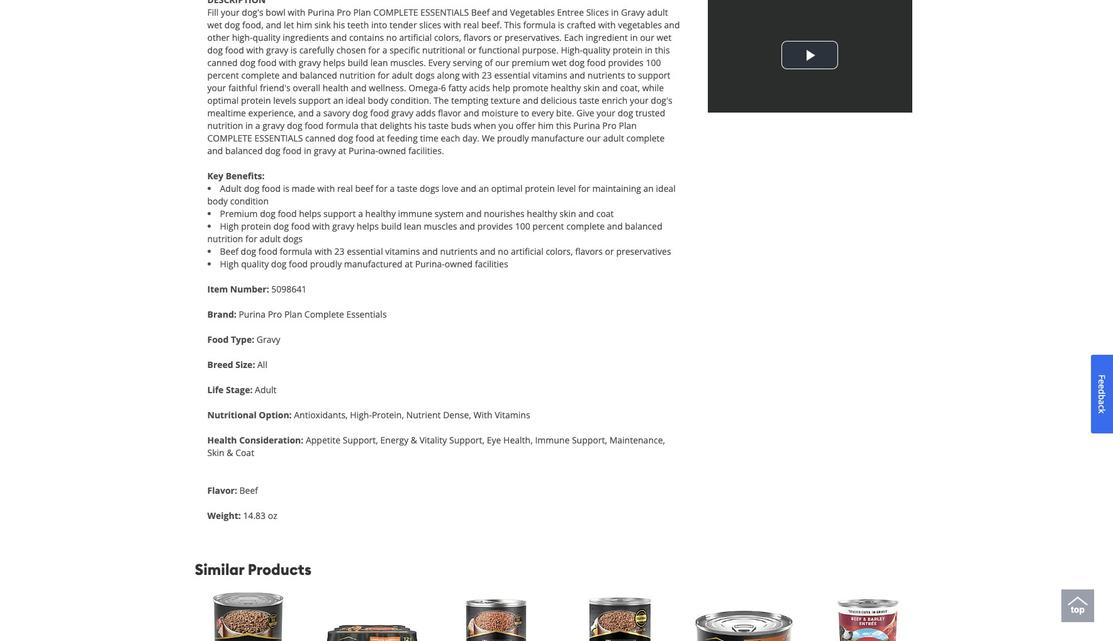 Task type: vqa. For each thing, say whether or not it's contained in the screenshot.
Breed Size: All at the left bottom
yes



Task type: locate. For each thing, give the bounding box(es) containing it.
0 vertical spatial purina-
[[349, 145, 378, 157]]

made
[[292, 182, 315, 194]]

23 inside "fill your dog's bowl with purina pro plan complete essentials beef and vegetables entree slices in gravy adult wet dog food, and let him sink his teeth into tender slices with real beef. this formula is crafted with vegetables and other high-quality ingredients and contains no artificial colors, flavors or preservatives. each ingredient in our wet dog food with gravy is carefully chosen for a specific nutritional or functional purpose. high-quality protein in this canned dog food with gravy helps build lean muscles. every serving of our premium wet dog food provides 100 percent complete and balanced nutrition for adult dogs along with 23 essential vitamins and nutrients to support your faithful friend's overall health and wellness. omega-6 fatty acids help promote healthy skin and coat, while optimal protein levels support an ideal body condition. the tempting texture and delicious taste enrich your dog's mealtime experience, and a savory dog food gravy adds flavor and moisture to every bite. give your dog trusted nutrition in a gravy dog food formula that delights his taste buds when you offer him this purina pro plan complete essentials canned dog food at feeding time each day. we proudly manufacture our adult complete and balanced dog food in gravy at purina-owned facilities."
[[482, 69, 492, 81]]

an up nourishes
[[479, 182, 489, 194]]

flavors down beef.
[[463, 31, 491, 43]]

1 vertical spatial colors,
[[546, 245, 573, 257]]

1 vertical spatial taste
[[428, 119, 449, 131]]

formula inside key benefits: adult dog food is made with real beef for a taste dogs love and an optimal protein level for maintaining an ideal body condition premium dog food helps support a healthy immune system and nourishes healthy skin and coat high protein dog food with gravy helps build lean muscles and provides 100 percent complete and balanced nutrition for adult dogs beef dog food formula with 23 essential vitamins and nutrients and no artificial colors, flavors or preservatives
[[280, 245, 312, 257]]

purina pro plan savor adult wet dog food - high protein, 13 oz image
[[445, 593, 546, 641]]

entree
[[557, 6, 584, 18]]

dog's
[[242, 6, 263, 18], [651, 94, 672, 106]]

no down tender
[[386, 31, 397, 43]]

an up the savory
[[333, 94, 343, 106]]

plan down 5098641
[[284, 308, 302, 320]]

1 horizontal spatial support,
[[449, 434, 485, 446]]

this down vegetables
[[655, 44, 670, 56]]

0 horizontal spatial purina pro plan savor adult wet dog food - grain free, 13 oz image
[[197, 593, 299, 641]]

or up functional
[[493, 31, 502, 43]]

flavors down coat
[[575, 245, 603, 257]]

formula
[[523, 19, 556, 31], [326, 119, 358, 131], [280, 245, 312, 257]]

2 horizontal spatial complete
[[626, 132, 665, 144]]

tempting
[[451, 94, 488, 106]]

balanced up preservatives at the top right of page
[[625, 220, 662, 232]]

2 vertical spatial nutrition
[[207, 233, 243, 245]]

every
[[532, 107, 554, 119]]

0 vertical spatial flavors
[[463, 31, 491, 43]]

balanced up overall
[[300, 69, 337, 81]]

high- right antioxidants,
[[350, 409, 372, 421]]

1 vertical spatial wet
[[657, 31, 672, 43]]

complete inside key benefits: adult dog food is made with real beef for a taste dogs love and an optimal protein level for maintaining an ideal body condition premium dog food helps support a healthy immune system and nourishes healthy skin and coat high protein dog food with gravy helps build lean muscles and provides 100 percent complete and balanced nutrition for adult dogs beef dog food formula with 23 essential vitamins and nutrients and no artificial colors, flavors or preservatives
[[566, 220, 605, 232]]

adult down enrich at the top right of the page
[[603, 132, 624, 144]]

gravy up vegetables
[[621, 6, 645, 18]]

and left coat
[[578, 208, 594, 219]]

1 vertical spatial vitamins
[[385, 245, 420, 257]]

gravy down carefully
[[299, 57, 321, 68]]

and down system
[[459, 220, 475, 232]]

2 horizontal spatial beef
[[471, 6, 490, 18]]

beef down premium
[[220, 245, 238, 257]]

f e e d b a c k
[[1096, 374, 1108, 413]]

body
[[368, 94, 388, 106], [207, 195, 228, 207]]

support down beef
[[323, 208, 356, 219]]

his
[[333, 19, 345, 31], [414, 119, 426, 131]]

0 horizontal spatial real
[[337, 182, 353, 194]]

purina down "give"
[[573, 119, 600, 131]]

0 vertical spatial beef
[[471, 6, 490, 18]]

percent up faithful
[[207, 69, 239, 81]]

formula down the savory
[[326, 119, 358, 131]]

fatty
[[448, 82, 467, 94]]

0 horizontal spatial owned
[[378, 145, 406, 157]]

0 vertical spatial optimal
[[207, 94, 239, 106]]

buds
[[451, 119, 471, 131]]

when
[[474, 119, 496, 131]]

complete down "trusted"
[[626, 132, 665, 144]]

an
[[333, 94, 343, 106], [479, 182, 489, 194], [643, 182, 654, 194]]

muscles.
[[390, 57, 426, 68]]

0 vertical spatial his
[[333, 19, 345, 31]]

100
[[646, 57, 661, 68], [515, 220, 530, 232]]

0 vertical spatial balanced
[[300, 69, 337, 81]]

real inside "fill your dog's bowl with purina pro plan complete essentials beef and vegetables entree slices in gravy adult wet dog food, and let him sink his teeth into tender slices with real beef. this formula is crafted with vegetables and other high-quality ingredients and contains no artificial colors, flavors or preservatives. each ingredient in our wet dog food with gravy is carefully chosen for a specific nutritional or functional purpose. high-quality protein in this canned dog food with gravy helps build lean muscles. every serving of our premium wet dog food provides 100 percent complete and balanced nutrition for adult dogs along with 23 essential vitamins and nutrients to support your faithful friend's overall health and wellness. omega-6 fatty acids help promote healthy skin and coat, while optimal protein levels support an ideal body condition. the tempting texture and delicious taste enrich your dog's mealtime experience, and a savory dog food gravy adds flavor and moisture to every bite. give your dog trusted nutrition in a gravy dog food formula that delights his taste buds when you offer him this purina pro plan complete essentials canned dog food at feeding time each day. we proudly manufacture our adult complete and balanced dog food in gravy at purina-owned facilities."
[[463, 19, 479, 31]]

or inside key benefits: adult dog food is made with real beef for a taste dogs love and an optimal protein level for maintaining an ideal body condition premium dog food helps support a healthy immune system and nourishes healthy skin and coat high protein dog food with gravy helps build lean muscles and provides 100 percent complete and balanced nutrition for adult dogs beef dog food formula with 23 essential vitamins and nutrients and no artificial colors, flavors or preservatives
[[605, 245, 614, 257]]

1 high from the top
[[220, 220, 239, 232]]

gravy inside "fill your dog's bowl with purina pro plan complete essentials beef and vegetables entree slices in gravy adult wet dog food, and let him sink his teeth into tender slices with real beef. this formula is crafted with vegetables and other high-quality ingredients and contains no artificial colors, flavors or preservatives. each ingredient in our wet dog food with gravy is carefully chosen for a specific nutritional or functional purpose. high-quality protein in this canned dog food with gravy helps build lean muscles. every serving of our premium wet dog food provides 100 percent complete and balanced nutrition for adult dogs along with 23 essential vitamins and nutrients to support your faithful friend's overall health and wellness. omega-6 fatty acids help promote healthy skin and coat, while optimal protein levels support an ideal body condition. the tempting texture and delicious taste enrich your dog's mealtime experience, and a savory dog food gravy adds flavor and moisture to every bite. give your dog trusted nutrition in a gravy dog food formula that delights his taste buds when you offer him this purina pro plan complete essentials canned dog food at feeding time each day. we proudly manufacture our adult complete and balanced dog food in gravy at purina-owned facilities."
[[621, 6, 645, 18]]

build down 'immune' at the left of page
[[381, 220, 402, 232]]

nutrition
[[339, 69, 375, 81], [207, 119, 243, 131], [207, 233, 243, 245]]

0 vertical spatial lean
[[370, 57, 388, 68]]

1 vertical spatial purina-
[[415, 258, 445, 270]]

life stage: adult
[[207, 384, 277, 396]]

at right manufactured
[[405, 258, 413, 270]]

coat,
[[620, 82, 640, 94]]

purina-
[[349, 145, 378, 157], [415, 258, 445, 270]]

canned down the savory
[[305, 132, 335, 144]]

1 horizontal spatial him
[[538, 119, 554, 131]]

a
[[382, 44, 387, 56], [316, 107, 321, 119], [255, 119, 260, 131], [390, 182, 395, 194], [358, 208, 363, 219], [1096, 400, 1108, 405]]

2 vertical spatial complete
[[566, 220, 605, 232]]

purina pro plan savor adult wet dog food - high protein, 13 oz, 12 count image
[[321, 593, 423, 641]]

optimal up nourishes
[[491, 182, 523, 194]]

purina pro plan savor adult wet dog food - grain free, 13 oz image
[[197, 593, 299, 641], [569, 593, 670, 641]]

nutritional option: antioxidants, high-protein, nutrient dense, with vitamins
[[207, 409, 530, 421]]

slices
[[586, 6, 609, 18]]

provides up the coat,
[[608, 57, 644, 68]]

23 down of
[[482, 69, 492, 81]]

1 vertical spatial 100
[[515, 220, 530, 232]]

beef up beef.
[[471, 6, 490, 18]]

adult down benefits:
[[220, 182, 242, 194]]

dogs up omega-
[[415, 69, 435, 81]]

balanced inside key benefits: adult dog food is made with real beef for a taste dogs love and an optimal protein level for maintaining an ideal body condition premium dog food helps support a healthy immune system and nourishes healthy skin and coat high protein dog food with gravy helps build lean muscles and provides 100 percent complete and balanced nutrition for adult dogs beef dog food formula with 23 essential vitamins and nutrients and no artificial colors, flavors or preservatives
[[625, 220, 662, 232]]

beef up 14.83
[[239, 484, 258, 496]]

b
[[1096, 394, 1108, 400]]

100 inside "fill your dog's bowl with purina pro plan complete essentials beef and vegetables entree slices in gravy adult wet dog food, and let him sink his teeth into tender slices with real beef. this formula is crafted with vegetables and other high-quality ingredients and contains no artificial colors, flavors or preservatives. each ingredient in our wet dog food with gravy is carefully chosen for a specific nutritional or functional purpose. high-quality protein in this canned dog food with gravy helps build lean muscles. every serving of our premium wet dog food provides 100 percent complete and balanced nutrition for adult dogs along with 23 essential vitamins and nutrients to support your faithful friend's overall health and wellness. omega-6 fatty acids help promote healthy skin and coat, while optimal protein levels support an ideal body condition. the tempting texture and delicious taste enrich your dog's mealtime experience, and a savory dog food gravy adds flavor and moisture to every bite. give your dog trusted nutrition in a gravy dog food formula that delights his taste buds when you offer him this purina pro plan complete essentials canned dog food at feeding time each day. we proudly manufacture our adult complete and balanced dog food in gravy at purina-owned facilities."
[[646, 57, 661, 68]]

him down every
[[538, 119, 554, 131]]

support, down nutritional option: antioxidants, high-protein, nutrient dense, with vitamins at the bottom left
[[343, 434, 378, 446]]

system
[[435, 208, 464, 219]]

gravy
[[621, 6, 645, 18], [257, 333, 280, 345]]

love
[[442, 182, 458, 194]]

0 horizontal spatial lean
[[370, 57, 388, 68]]

2 vertical spatial taste
[[397, 182, 417, 194]]

percent
[[207, 69, 239, 81], [533, 220, 564, 232]]

0 vertical spatial adult
[[220, 182, 242, 194]]

colors, inside "fill your dog's bowl with purina pro plan complete essentials beef and vegetables entree slices in gravy adult wet dog food, and let him sink his teeth into tender slices with real beef. this formula is crafted with vegetables and other high-quality ingredients and contains no artificial colors, flavors or preservatives. each ingredient in our wet dog food with gravy is carefully chosen for a specific nutritional or functional purpose. high-quality protein in this canned dog food with gravy helps build lean muscles. every serving of our premium wet dog food provides 100 percent complete and balanced nutrition for adult dogs along with 23 essential vitamins and nutrients to support your faithful friend's overall health and wellness. omega-6 fatty acids help promote healthy skin and coat, while optimal protein levels support an ideal body condition. the tempting texture and delicious taste enrich your dog's mealtime experience, and a savory dog food gravy adds flavor and moisture to every bite. give your dog trusted nutrition in a gravy dog food formula that delights his taste buds when you offer him this purina pro plan complete essentials canned dog food at feeding time each day. we proudly manufacture our adult complete and balanced dog food in gravy at purina-owned facilities."
[[434, 31, 461, 43]]

0 vertical spatial is
[[558, 19, 564, 31]]

high- inside "fill your dog's bowl with purina pro plan complete essentials beef and vegetables entree slices in gravy adult wet dog food, and let him sink his teeth into tender slices with real beef. this formula is crafted with vegetables and other high-quality ingredients and contains no artificial colors, flavors or preservatives. each ingredient in our wet dog food with gravy is carefully chosen for a specific nutritional or functional purpose. high-quality protein in this canned dog food with gravy helps build lean muscles. every serving of our premium wet dog food provides 100 percent complete and balanced nutrition for adult dogs along with 23 essential vitamins and nutrients to support your faithful friend's overall health and wellness. omega-6 fatty acids help promote healthy skin and coat, while optimal protein levels support an ideal body condition. the tempting texture and delicious taste enrich your dog's mealtime experience, and a savory dog food gravy adds flavor and moisture to every bite. give your dog trusted nutrition in a gravy dog food formula that delights his taste buds when you offer him this purina pro plan complete essentials canned dog food at feeding time each day. we proudly manufacture our adult complete and balanced dog food in gravy at purina-owned facilities."
[[561, 44, 583, 56]]

1 vertical spatial &
[[227, 447, 233, 459]]

dogs up 5098641
[[283, 233, 303, 245]]

or up serving
[[467, 44, 476, 56]]

nutrition inside key benefits: adult dog food is made with real beef for a taste dogs love and an optimal protein level for maintaining an ideal body condition premium dog food helps support a healthy immune system and nourishes healthy skin and coat high protein dog food with gravy helps build lean muscles and provides 100 percent complete and balanced nutrition for adult dogs beef dog food formula with 23 essential vitamins and nutrients and no artificial colors, flavors or preservatives
[[207, 233, 243, 245]]

high-
[[561, 44, 583, 56], [350, 409, 372, 421]]

purina one&reg; smartblend everyday nutrition adult dog wet food - 13 oz., natural image
[[817, 593, 918, 641]]

enrich
[[602, 94, 628, 106]]

essential up help
[[494, 69, 530, 81]]

body up premium
[[207, 195, 228, 207]]

0 vertical spatial provides
[[608, 57, 644, 68]]

essentials
[[346, 308, 387, 320]]

item
[[207, 283, 228, 295]]

skin
[[207, 447, 224, 459]]

support, right immune
[[572, 434, 607, 446]]

balanced up benefits:
[[225, 145, 263, 157]]

2 horizontal spatial support,
[[572, 434, 607, 446]]

1 horizontal spatial to
[[627, 69, 636, 81]]

nourishes
[[484, 208, 525, 219]]

0 horizontal spatial essentials
[[254, 132, 303, 144]]

0 horizontal spatial is
[[283, 182, 289, 194]]

0 vertical spatial to
[[627, 69, 636, 81]]

nutrients inside key benefits: adult dog food is made with real beef for a taste dogs love and an optimal protein level for maintaining an ideal body condition premium dog food helps support a healthy immune system and nourishes healthy skin and coat high protein dog food with gravy helps build lean muscles and provides 100 percent complete and balanced nutrition for adult dogs beef dog food formula with 23 essential vitamins and nutrients and no artificial colors, flavors or preservatives
[[440, 245, 478, 257]]

chosen
[[336, 44, 366, 56]]

vitamins inside key benefits: adult dog food is made with real beef for a taste dogs love and an optimal protein level for maintaining an ideal body condition premium dog food helps support a healthy immune system and nourishes healthy skin and coat high protein dog food with gravy helps build lean muscles and provides 100 percent complete and balanced nutrition for adult dogs beef dog food formula with 23 essential vitamins and nutrients and no artificial colors, flavors or preservatives
[[385, 245, 420, 257]]

nutrition down premium
[[207, 233, 243, 245]]

all
[[257, 359, 267, 370]]

1 horizontal spatial lean
[[404, 220, 421, 232]]

2 vertical spatial balanced
[[625, 220, 662, 232]]

helps down made
[[299, 208, 321, 219]]

no
[[386, 31, 397, 43], [498, 245, 509, 257]]

dog's down while
[[651, 94, 672, 106]]

acids
[[469, 82, 490, 94]]

0 horizontal spatial gravy
[[257, 333, 280, 345]]

lean inside "fill your dog's bowl with purina pro plan complete essentials beef and vegetables entree slices in gravy adult wet dog food, and let him sink his teeth into tender slices with real beef. this formula is crafted with vegetables and other high-quality ingredients and contains no artificial colors, flavors or preservatives. each ingredient in our wet dog food with gravy is carefully chosen for a specific nutritional or functional purpose. high-quality protein in this canned dog food with gravy helps build lean muscles. every serving of our premium wet dog food provides 100 percent complete and balanced nutrition for adult dogs along with 23 essential vitamins and nutrients to support your faithful friend's overall health and wellness. omega-6 fatty acids help promote healthy skin and coat, while optimal protein levels support an ideal body condition. the tempting texture and delicious taste enrich your dog's mealtime experience, and a savory dog food gravy adds flavor and moisture to every bite. give your dog trusted nutrition in a gravy dog food formula that delights his taste buds when you offer him this purina pro plan complete essentials canned dog food at feeding time each day. we proudly manufacture our adult complete and balanced dog food in gravy at purina-owned facilities."
[[370, 57, 388, 68]]

premium
[[220, 208, 258, 219]]

faithful
[[228, 82, 258, 94]]

in
[[611, 6, 619, 18], [630, 31, 638, 43], [645, 44, 653, 56], [245, 119, 253, 131], [304, 145, 312, 157]]

beef inside key benefits: adult dog food is made with real beef for a taste dogs love and an optimal protein level for maintaining an ideal body condition premium dog food helps support a healthy immune system and nourishes healthy skin and coat high protein dog food with gravy helps build lean muscles and provides 100 percent complete and balanced nutrition for adult dogs beef dog food formula with 23 essential vitamins and nutrients and no artificial colors, flavors or preservatives
[[220, 245, 238, 257]]

artificial inside "fill your dog's bowl with purina pro plan complete essentials beef and vegetables entree slices in gravy adult wet dog food, and let him sink his teeth into tender slices with real beef. this formula is crafted with vegetables and other high-quality ingredients and contains no artificial colors, flavors or preservatives. each ingredient in our wet dog food with gravy is carefully chosen for a specific nutritional or functional purpose. high-quality protein in this canned dog food with gravy helps build lean muscles. every serving of our premium wet dog food provides 100 percent complete and balanced nutrition for adult dogs along with 23 essential vitamins and nutrients to support your faithful friend's overall health and wellness. omega-6 fatty acids help promote healthy skin and coat, while optimal protein levels support an ideal body condition. the tempting texture and delicious taste enrich your dog's mealtime experience, and a savory dog food gravy adds flavor and moisture to every bite. give your dog trusted nutrition in a gravy dog food formula that delights his taste buds when you offer him this purina pro plan complete essentials canned dog food at feeding time each day. we proudly manufacture our adult complete and balanced dog food in gravy at purina-owned facilities."
[[399, 31, 432, 43]]

help
[[492, 82, 510, 94]]

1 vertical spatial skin
[[560, 208, 576, 219]]

or left preservatives at the top right of page
[[605, 245, 614, 257]]

real left beef
[[337, 182, 353, 194]]

protein
[[613, 44, 643, 56], [241, 94, 271, 106], [525, 182, 555, 194], [241, 220, 271, 232]]

1 vertical spatial flavors
[[575, 245, 603, 257]]

1 vertical spatial dog's
[[651, 94, 672, 106]]

1 horizontal spatial nutrients
[[588, 69, 625, 81]]

is
[[558, 19, 564, 31], [291, 44, 297, 56], [283, 182, 289, 194]]

1 vertical spatial ideal
[[656, 182, 676, 194]]

functional
[[479, 44, 520, 56]]

quality down 'food,'
[[253, 31, 280, 43]]

gravy
[[266, 44, 288, 56], [299, 57, 321, 68], [391, 107, 413, 119], [263, 119, 285, 131], [314, 145, 336, 157], [332, 220, 354, 232]]

region
[[708, 0, 912, 112]]

nutrition up health
[[339, 69, 375, 81]]

and right system
[[466, 208, 482, 219]]

quality up item number: 5098641
[[241, 258, 269, 270]]

give
[[576, 107, 594, 119]]

our down "give"
[[586, 132, 601, 144]]

0 vertical spatial helps
[[323, 57, 345, 68]]

similar
[[195, 560, 244, 579]]

health
[[323, 82, 349, 94]]

0 horizontal spatial no
[[386, 31, 397, 43]]

skin inside key benefits: adult dog food is made with real beef for a taste dogs love and an optimal protein level for maintaining an ideal body condition premium dog food helps support a healthy immune system and nourishes healthy skin and coat high protein dog food with gravy helps build lean muscles and provides 100 percent complete and balanced nutrition for adult dogs beef dog food formula with 23 essential vitamins and nutrients and no artificial colors, flavors or preservatives
[[560, 208, 576, 219]]

and right vegetables
[[664, 19, 680, 31]]

1 vertical spatial helps
[[299, 208, 321, 219]]

1 horizontal spatial gravy
[[621, 6, 645, 18]]

purina- down that
[[349, 145, 378, 157]]

2 horizontal spatial formula
[[523, 19, 556, 31]]

0 horizontal spatial ideal
[[346, 94, 365, 106]]

protein down premium
[[241, 220, 271, 232]]

adult inside key benefits: adult dog food is made with real beef for a taste dogs love and an optimal protein level for maintaining an ideal body condition premium dog food helps support a healthy immune system and nourishes healthy skin and coat high protein dog food with gravy helps build lean muscles and provides 100 percent complete and balanced nutrition for adult dogs beef dog food formula with 23 essential vitamins and nutrients and no artificial colors, flavors or preservatives
[[220, 182, 242, 194]]

while
[[642, 82, 664, 94]]

0 vertical spatial owned
[[378, 145, 406, 157]]

body inside "fill your dog's bowl with purina pro plan complete essentials beef and vegetables entree slices in gravy adult wet dog food, and let him sink his teeth into tender slices with real beef. this formula is crafted with vegetables and other high-quality ingredients and contains no artificial colors, flavors or preservatives. each ingredient in our wet dog food with gravy is carefully chosen for a specific nutritional or functional purpose. high-quality protein in this canned dog food with gravy helps build lean muscles. every serving of our premium wet dog food provides 100 percent complete and balanced nutrition for adult dogs along with 23 essential vitamins and nutrients to support your faithful friend's overall health and wellness. omega-6 fatty acids help promote healthy skin and coat, while optimal protein levels support an ideal body condition. the tempting texture and delicious taste enrich your dog's mealtime experience, and a savory dog food gravy adds flavor and moisture to every bite. give your dog trusted nutrition in a gravy dog food formula that delights his taste buds when you offer him this purina pro plan complete essentials canned dog food at feeding time each day. we proudly manufacture our adult complete and balanced dog food in gravy at purina-owned facilities."
[[368, 94, 388, 106]]

1 horizontal spatial at
[[377, 132, 385, 144]]

ideal up the savory
[[346, 94, 365, 106]]

for down premium
[[245, 233, 257, 245]]

nutrients up enrich at the top right of the page
[[588, 69, 625, 81]]

pro down enrich at the top right of the page
[[602, 119, 617, 131]]

owned inside "fill your dog's bowl with purina pro plan complete essentials beef and vegetables entree slices in gravy adult wet dog food, and let him sink his teeth into tender slices with real beef. this formula is crafted with vegetables and other high-quality ingredients and contains no artificial colors, flavors or preservatives. each ingredient in our wet dog food with gravy is carefully chosen for a specific nutritional or functional purpose. high-quality protein in this canned dog food with gravy helps build lean muscles. every serving of our premium wet dog food provides 100 percent complete and balanced nutrition for adult dogs along with 23 essential vitamins and nutrients to support your faithful friend's overall health and wellness. omega-6 fatty acids help promote healthy skin and coat, while optimal protein levels support an ideal body condition. the tempting texture and delicious taste enrich your dog's mealtime experience, and a savory dog food gravy adds flavor and moisture to every bite. give your dog trusted nutrition in a gravy dog food formula that delights his taste buds when you offer him this purina pro plan complete essentials canned dog food at feeding time each day. we proudly manufacture our adult complete and balanced dog food in gravy at purina-owned facilities."
[[378, 145, 406, 157]]

0 horizontal spatial high-
[[350, 409, 372, 421]]

1 horizontal spatial colors,
[[546, 245, 573, 257]]

0 vertical spatial plan
[[353, 6, 371, 18]]

real inside key benefits: adult dog food is made with real beef for a taste dogs love and an optimal protein level for maintaining an ideal body condition premium dog food helps support a healthy immune system and nourishes healthy skin and coat high protein dog food with gravy helps build lean muscles and provides 100 percent complete and balanced nutrition for adult dogs beef dog food formula with 23 essential vitamins and nutrients and no artificial colors, flavors or preservatives
[[337, 182, 353, 194]]

support,
[[343, 434, 378, 446], [449, 434, 485, 446], [572, 434, 607, 446]]

helps down the chosen
[[323, 57, 345, 68]]

1 horizontal spatial ideal
[[656, 182, 676, 194]]

helps inside "fill your dog's bowl with purina pro plan complete essentials beef and vegetables entree slices in gravy adult wet dog food, and let him sink his teeth into tender slices with real beef. this formula is crafted with vegetables and other high-quality ingredients and contains no artificial colors, flavors or preservatives. each ingredient in our wet dog food with gravy is carefully chosen for a specific nutritional or functional purpose. high-quality protein in this canned dog food with gravy helps build lean muscles. every serving of our premium wet dog food provides 100 percent complete and balanced nutrition for adult dogs along with 23 essential vitamins and nutrients to support your faithful friend's overall health and wellness. omega-6 fatty acids help promote healthy skin and coat, while optimal protein levels support an ideal body condition. the tempting texture and delicious taste enrich your dog's mealtime experience, and a savory dog food gravy adds flavor and moisture to every bite. give your dog trusted nutrition in a gravy dog food formula that delights his taste buds when you offer him this purina pro plan complete essentials canned dog food at feeding time each day. we proudly manufacture our adult complete and balanced dog food in gravy at purina-owned facilities."
[[323, 57, 345, 68]]

let
[[284, 19, 294, 31]]

1 horizontal spatial vitamins
[[533, 69, 567, 81]]

1 horizontal spatial his
[[414, 119, 426, 131]]

1 e from the top
[[1096, 379, 1108, 384]]

beef inside "fill your dog's bowl with purina pro plan complete essentials beef and vegetables entree slices in gravy adult wet dog food, and let him sink his teeth into tender slices with real beef. this formula is crafted with vegetables and other high-quality ingredients and contains no artificial colors, flavors or preservatives. each ingredient in our wet dog food with gravy is carefully chosen for a specific nutritional or functional purpose. high-quality protein in this canned dog food with gravy helps build lean muscles. every serving of our premium wet dog food provides 100 percent complete and balanced nutrition for adult dogs along with 23 essential vitamins and nutrients to support your faithful friend's overall health and wellness. omega-6 fatty acids help promote healthy skin and coat, while optimal protein levels support an ideal body condition. the tempting texture and delicious taste enrich your dog's mealtime experience, and a savory dog food gravy adds flavor and moisture to every bite. give your dog trusted nutrition in a gravy dog food formula that delights his taste buds when you offer him this purina pro plan complete essentials canned dog food at feeding time each day. we proudly manufacture our adult complete and balanced dog food in gravy at purina-owned facilities."
[[471, 6, 490, 18]]

moisture
[[482, 107, 518, 119]]

owned
[[378, 145, 406, 157], [445, 258, 473, 270]]

0 vertical spatial build
[[348, 57, 368, 68]]

ideal right maintaining
[[656, 182, 676, 194]]

0 vertical spatial or
[[493, 31, 502, 43]]

the
[[434, 94, 449, 106]]

adult for benefits:
[[220, 182, 242, 194]]

0 horizontal spatial skin
[[560, 208, 576, 219]]

pro up teeth
[[337, 6, 351, 18]]

2 purina pro plan savor adult wet dog food - grain free, 13 oz image from the left
[[569, 593, 670, 641]]

taste inside key benefits: adult dog food is made with real beef for a taste dogs love and an optimal protein level for maintaining an ideal body condition premium dog food helps support a healthy immune system and nourishes healthy skin and coat high protein dog food with gravy helps build lean muscles and provides 100 percent complete and balanced nutrition for adult dogs beef dog food formula with 23 essential vitamins and nutrients and no artificial colors, flavors or preservatives
[[397, 182, 417, 194]]

nutritional
[[207, 409, 257, 421]]

his down adds
[[414, 119, 426, 131]]

vitamins
[[495, 409, 530, 421]]

1 horizontal spatial artificial
[[511, 245, 543, 257]]

healthy inside "fill your dog's bowl with purina pro plan complete essentials beef and vegetables entree slices in gravy adult wet dog food, and let him sink his teeth into tender slices with real beef. this formula is crafted with vegetables and other high-quality ingredients and contains no artificial colors, flavors or preservatives. each ingredient in our wet dog food with gravy is carefully chosen for a specific nutritional or functional purpose. high-quality protein in this canned dog food with gravy helps build lean muscles. every serving of our premium wet dog food provides 100 percent complete and balanced nutrition for adult dogs along with 23 essential vitamins and nutrients to support your faithful friend's overall health and wellness. omega-6 fatty acids help promote healthy skin and coat, while optimal protein levels support an ideal body condition. the tempting texture and delicious taste enrich your dog's mealtime experience, and a savory dog food gravy adds flavor and moisture to every bite. give your dog trusted nutrition in a gravy dog food formula that delights his taste buds when you offer him this purina pro plan complete essentials canned dog food at feeding time each day. we proudly manufacture our adult complete and balanced dog food in gravy at purina-owned facilities."
[[551, 82, 581, 94]]

1 horizontal spatial no
[[498, 245, 509, 257]]

0 horizontal spatial percent
[[207, 69, 239, 81]]

size:
[[236, 359, 255, 370]]

and up beef.
[[492, 6, 508, 18]]

1 horizontal spatial 23
[[482, 69, 492, 81]]

an inside "fill your dog's bowl with purina pro plan complete essentials beef and vegetables entree slices in gravy adult wet dog food, and let him sink his teeth into tender slices with real beef. this formula is crafted with vegetables and other high-quality ingredients and contains no artificial colors, flavors or preservatives. each ingredient in our wet dog food with gravy is carefully chosen for a specific nutritional or functional purpose. high-quality protein in this canned dog food with gravy helps build lean muscles. every serving of our premium wet dog food provides 100 percent complete and balanced nutrition for adult dogs along with 23 essential vitamins and nutrients to support your faithful friend's overall health and wellness. omega-6 fatty acids help promote healthy skin and coat, while optimal protein levels support an ideal body condition. the tempting texture and delicious taste enrich your dog's mealtime experience, and a savory dog food gravy adds flavor and moisture to every bite. give your dog trusted nutrition in a gravy dog food formula that delights his taste buds when you offer him this purina pro plan complete essentials canned dog food at feeding time each day. we proudly manufacture our adult complete and balanced dog food in gravy at purina-owned facilities."
[[333, 94, 343, 106]]

balanced
[[300, 69, 337, 81], [225, 145, 263, 157], [625, 220, 662, 232]]

1 horizontal spatial proudly
[[497, 132, 529, 144]]

0 horizontal spatial provides
[[477, 220, 513, 232]]

with up friend's
[[279, 57, 296, 68]]

nutrition down mealtime
[[207, 119, 243, 131]]

to up the coat,
[[627, 69, 636, 81]]

23 up high quality dog food proudly manufactured at purina-owned facilities
[[334, 245, 345, 257]]

e down f
[[1096, 384, 1108, 389]]

0 horizontal spatial 100
[[515, 220, 530, 232]]

no inside "fill your dog's bowl with purina pro plan complete essentials beef and vegetables entree slices in gravy adult wet dog food, and let him sink his teeth into tender slices with real beef. this formula is crafted with vegetables and other high-quality ingredients and contains no artificial colors, flavors or preservatives. each ingredient in our wet dog food with gravy is carefully chosen for a specific nutritional or functional purpose. high-quality protein in this canned dog food with gravy helps build lean muscles. every serving of our premium wet dog food provides 100 percent complete and balanced nutrition for adult dogs along with 23 essential vitamins and nutrients to support your faithful friend's overall health and wellness. omega-6 fatty acids help promote healthy skin and coat, while optimal protein levels support an ideal body condition. the tempting texture and delicious taste enrich your dog's mealtime experience, and a savory dog food gravy adds flavor and moisture to every bite. give your dog trusted nutrition in a gravy dog food formula that delights his taste buds when you offer him this purina pro plan complete essentials canned dog food at feeding time each day. we proudly manufacture our adult complete and balanced dog food in gravy at purina-owned facilities."
[[386, 31, 397, 43]]

with
[[288, 6, 305, 18], [444, 19, 461, 31], [598, 19, 616, 31], [246, 44, 264, 56], [279, 57, 296, 68], [462, 69, 480, 81], [317, 182, 335, 194], [312, 220, 330, 232], [315, 245, 332, 257]]

taste up "give"
[[579, 94, 599, 106]]

we
[[482, 132, 495, 144]]

immune
[[398, 208, 432, 219]]

this
[[655, 44, 670, 56], [556, 119, 571, 131]]

0 horizontal spatial essential
[[347, 245, 383, 257]]

plan up teeth
[[353, 6, 371, 18]]

omega-
[[408, 82, 441, 94]]

1 vertical spatial lean
[[404, 220, 421, 232]]

0 vertical spatial complete
[[373, 6, 418, 18]]

1 vertical spatial high
[[220, 258, 239, 270]]

healthy up delicious
[[551, 82, 581, 94]]

0 vertical spatial skin
[[583, 82, 600, 94]]

0 horizontal spatial complete
[[207, 132, 252, 144]]

region inside description tab panel
[[708, 0, 912, 112]]

proudly down you
[[497, 132, 529, 144]]

healthy
[[551, 82, 581, 94], [365, 208, 396, 219], [527, 208, 557, 219]]

vitamins up manufactured
[[385, 245, 420, 257]]

1 horizontal spatial balanced
[[300, 69, 337, 81]]

eye
[[487, 434, 501, 446]]

time
[[420, 132, 438, 144]]

2 vertical spatial or
[[605, 245, 614, 257]]

preservatives
[[616, 245, 671, 257]]

dogs inside "fill your dog's bowl with purina pro plan complete essentials beef and vegetables entree slices in gravy adult wet dog food, and let him sink his teeth into tender slices with real beef. this formula is crafted with vegetables and other high-quality ingredients and contains no artificial colors, flavors or preservatives. each ingredient in our wet dog food with gravy is carefully chosen for a specific nutritional or functional purpose. high-quality protein in this canned dog food with gravy helps build lean muscles. every serving of our premium wet dog food provides 100 percent complete and balanced nutrition for adult dogs along with 23 essential vitamins and nutrients to support your faithful friend's overall health and wellness. omega-6 fatty acids help promote healthy skin and coat, while optimal protein levels support an ideal body condition. the tempting texture and delicious taste enrich your dog's mealtime experience, and a savory dog food gravy adds flavor and moisture to every bite. give your dog trusted nutrition in a gravy dog food formula that delights his taste buds when you offer him this purina pro plan complete essentials canned dog food at feeding time each day. we proudly manufacture our adult complete and balanced dog food in gravy at purina-owned facilities."
[[415, 69, 435, 81]]

0 vertical spatial real
[[463, 19, 479, 31]]

feeding
[[387, 132, 418, 144]]

purina
[[308, 6, 334, 18], [573, 119, 600, 131], [239, 308, 266, 320]]

2 horizontal spatial or
[[605, 245, 614, 257]]

specific
[[390, 44, 420, 56]]

0 horizontal spatial an
[[333, 94, 343, 106]]

23
[[482, 69, 492, 81], [334, 245, 345, 257]]

food
[[225, 44, 244, 56], [258, 57, 277, 68], [587, 57, 606, 68], [370, 107, 389, 119], [305, 119, 324, 131], [355, 132, 374, 144], [283, 145, 302, 157], [262, 182, 281, 194], [278, 208, 297, 219], [291, 220, 310, 232], [258, 245, 277, 257], [289, 258, 308, 270]]

6
[[441, 82, 446, 94]]

him up ingredients
[[296, 19, 312, 31]]

promote
[[513, 82, 548, 94]]

adds
[[416, 107, 436, 119]]

and down muscles
[[422, 245, 438, 257]]

gravy up high quality dog food proudly manufactured at purina-owned facilities
[[332, 220, 354, 232]]

ideal inside key benefits: adult dog food is made with real beef for a taste dogs love and an optimal protein level for maintaining an ideal body condition premium dog food helps support a healthy immune system and nourishes healthy skin and coat high protein dog food with gravy helps build lean muscles and provides 100 percent complete and balanced nutrition for adult dogs beef dog food formula with 23 essential vitamins and nutrients and no artificial colors, flavors or preservatives
[[656, 182, 676, 194]]

helps down beef
[[357, 220, 379, 232]]

our down vegetables
[[640, 31, 654, 43]]

experience,
[[248, 107, 296, 119]]

vitamins
[[533, 69, 567, 81], [385, 245, 420, 257]]

body inside key benefits: adult dog food is made with real beef for a taste dogs love and an optimal protein level for maintaining an ideal body condition premium dog food helps support a healthy immune system and nourishes healthy skin and coat high protein dog food with gravy helps build lean muscles and provides 100 percent complete and balanced nutrition for adult dogs beef dog food formula with 23 essential vitamins and nutrients and no artificial colors, flavors or preservatives
[[207, 195, 228, 207]]

complete
[[373, 6, 418, 18], [207, 132, 252, 144]]

serving
[[453, 57, 482, 68]]

artificial
[[399, 31, 432, 43], [511, 245, 543, 257]]

a inside button
[[1096, 400, 1108, 405]]

formula up preservatives.
[[523, 19, 556, 31]]

0 horizontal spatial build
[[348, 57, 368, 68]]

lean up wellness.
[[370, 57, 388, 68]]

essential up high quality dog food proudly manufactured at purina-owned facilities
[[347, 245, 383, 257]]

artificial inside key benefits: adult dog food is made with real beef for a taste dogs love and an optimal protein level for maintaining an ideal body condition premium dog food helps support a healthy immune system and nourishes healthy skin and coat high protein dog food with gravy helps build lean muscles and provides 100 percent complete and balanced nutrition for adult dogs beef dog food formula with 23 essential vitamins and nutrients and no artificial colors, flavors or preservatives
[[511, 245, 543, 257]]

is left made
[[283, 182, 289, 194]]

nutrients inside "fill your dog's bowl with purina pro plan complete essentials beef and vegetables entree slices in gravy adult wet dog food, and let him sink his teeth into tender slices with real beef. this formula is crafted with vegetables and other high-quality ingredients and contains no artificial colors, flavors or preservatives. each ingredient in our wet dog food with gravy is carefully chosen for a specific nutritional or functional purpose. high-quality protein in this canned dog food with gravy helps build lean muscles. every serving of our premium wet dog food provides 100 percent complete and balanced nutrition for adult dogs along with 23 essential vitamins and nutrients to support your faithful friend's overall health and wellness. omega-6 fatty acids help promote healthy skin and coat, while optimal protein levels support an ideal body condition. the tempting texture and delicious taste enrich your dog's mealtime experience, and a savory dog food gravy adds flavor and moisture to every bite. give your dog trusted nutrition in a gravy dog food formula that delights his taste buds when you offer him this purina pro plan complete essentials canned dog food at feeding time each day. we proudly manufacture our adult complete and balanced dog food in gravy at purina-owned facilities."
[[588, 69, 625, 81]]

brand:
[[207, 308, 236, 320]]

flavor
[[438, 107, 461, 119]]



Task type: describe. For each thing, give the bounding box(es) containing it.
similar products
[[195, 560, 311, 579]]

0 horizontal spatial balanced
[[225, 145, 263, 157]]

breed size: all
[[207, 359, 267, 370]]

oz
[[268, 510, 277, 522]]

gravy down the let
[[266, 44, 288, 56]]

1 vertical spatial his
[[414, 119, 426, 131]]

ideal inside "fill your dog's bowl with purina pro plan complete essentials beef and vegetables entree slices in gravy adult wet dog food, and let him sink his teeth into tender slices with real beef. this formula is crafted with vegetables and other high-quality ingredients and contains no artificial colors, flavors or preservatives. each ingredient in our wet dog food with gravy is carefully chosen for a specific nutritional or functional purpose. high-quality protein in this canned dog food with gravy helps build lean muscles. every serving of our premium wet dog food provides 100 percent complete and balanced nutrition for adult dogs along with 23 essential vitamins and nutrients to support your faithful friend's overall health and wellness. omega-6 fatty acids help promote healthy skin and coat, while optimal protein levels support an ideal body condition. the tempting texture and delicious taste enrich your dog's mealtime experience, and a savory dog food gravy adds flavor and moisture to every bite. give your dog trusted nutrition in a gravy dog food formula that delights his taste buds when you offer him this purina pro plan complete essentials canned dog food at feeding time each day. we proudly manufacture our adult complete and balanced dog food in gravy at purina-owned facilities."
[[346, 94, 365, 106]]

0 horizontal spatial our
[[495, 57, 509, 68]]

2 vertical spatial our
[[586, 132, 601, 144]]

your down the coat,
[[630, 94, 649, 106]]

along
[[437, 69, 460, 81]]

f
[[1096, 374, 1108, 379]]

1 vertical spatial gravy
[[257, 333, 280, 345]]

essential inside key benefits: adult dog food is made with real beef for a taste dogs love and an optimal protein level for maintaining an ideal body condition premium dog food helps support a healthy immune system and nourishes healthy skin and coat high protein dog food with gravy helps build lean muscles and provides 100 percent complete and balanced nutrition for adult dogs beef dog food formula with 23 essential vitamins and nutrients and no artificial colors, flavors or preservatives
[[347, 245, 383, 257]]

gravy down 'experience,'
[[263, 119, 285, 131]]

protein left level
[[525, 182, 555, 194]]

f e e d b a c k button
[[1091, 355, 1113, 433]]

1 vertical spatial high-
[[350, 409, 372, 421]]

protein down faithful
[[241, 94, 271, 106]]

health,
[[503, 434, 533, 446]]

products
[[248, 560, 311, 579]]

weight: 14.83 oz
[[207, 510, 277, 522]]

protein,
[[372, 409, 404, 421]]

1 vertical spatial dogs
[[420, 182, 439, 194]]

level
[[557, 182, 576, 194]]

type:
[[231, 333, 254, 345]]

delights
[[380, 119, 412, 131]]

1 horizontal spatial canned
[[305, 132, 335, 144]]

coat
[[596, 208, 614, 219]]

0 horizontal spatial or
[[467, 44, 476, 56]]

with down made
[[312, 220, 330, 232]]

adult up vegetables
[[647, 6, 668, 18]]

percent inside "fill your dog's bowl with purina pro plan complete essentials beef and vegetables entree slices in gravy adult wet dog food, and let him sink his teeth into tender slices with real beef. this formula is crafted with vegetables and other high-quality ingredients and contains no artificial colors, flavors or preservatives. each ingredient in our wet dog food with gravy is carefully chosen for a specific nutritional or functional purpose. high-quality protein in this canned dog food with gravy helps build lean muscles. every serving of our premium wet dog food provides 100 percent complete and balanced nutrition for adult dogs along with 23 essential vitamins and nutrients to support your faithful friend's overall health and wellness. omega-6 fatty acids help promote healthy skin and coat, while optimal protein levels support an ideal body condition. the tempting texture and delicious taste enrich your dog's mealtime experience, and a savory dog food gravy adds flavor and moisture to every bite. give your dog trusted nutrition in a gravy dog food formula that delights his taste buds when you offer him this purina pro plan complete essentials canned dog food at feeding time each day. we proudly manufacture our adult complete and balanced dog food in gravy at purina-owned facilities."
[[207, 69, 239, 81]]

with up the let
[[288, 6, 305, 18]]

with right made
[[317, 182, 335, 194]]

purina pro plan savor adult wet dog food - high protein, 5.5 oz image
[[693, 593, 794, 641]]

purina- inside "fill your dog's bowl with purina pro plan complete essentials beef and vegetables entree slices in gravy adult wet dog food, and let him sink his teeth into tender slices with real beef. this formula is crafted with vegetables and other high-quality ingredients and contains no artificial colors, flavors or preservatives. each ingredient in our wet dog food with gravy is carefully chosen for a specific nutritional or functional purpose. high-quality protein in this canned dog food with gravy helps build lean muscles. every serving of our premium wet dog food provides 100 percent complete and balanced nutrition for adult dogs along with 23 essential vitamins and nutrients to support your faithful friend's overall health and wellness. omega-6 fatty acids help promote healthy skin and coat, while optimal protein levels support an ideal body condition. the tempting texture and delicious taste enrich your dog's mealtime experience, and a savory dog food gravy adds flavor and moisture to every bite. give your dog trusted nutrition in a gravy dog food formula that delights his taste buds when you offer him this purina pro plan complete essentials canned dog food at feeding time each day. we proudly manufacture our adult complete and balanced dog food in gravy at purina-owned facilities."
[[349, 145, 378, 157]]

your down enrich at the top right of the page
[[597, 107, 615, 119]]

no inside key benefits: adult dog food is made with real beef for a taste dogs love and an optimal protein level for maintaining an ideal body condition premium dog food helps support a healthy immune system and nourishes healthy skin and coat high protein dog food with gravy helps build lean muscles and provides 100 percent complete and balanced nutrition for adult dogs beef dog food formula with 23 essential vitamins and nutrients and no artificial colors, flavors or preservatives
[[498, 245, 509, 257]]

ingredient
[[586, 31, 628, 43]]

with up high quality dog food proudly manufactured at purina-owned facilities
[[315, 245, 332, 257]]

1 horizontal spatial taste
[[428, 119, 449, 131]]

food
[[207, 333, 229, 345]]

is inside key benefits: adult dog food is made with real beef for a taste dogs love and an optimal protein level for maintaining an ideal body condition premium dog food helps support a healthy immune system and nourishes healthy skin and coat high protein dog food with gravy helps build lean muscles and provides 100 percent complete and balanced nutrition for adult dogs beef dog food formula with 23 essential vitamins and nutrients and no artificial colors, flavors or preservatives
[[283, 182, 289, 194]]

food type: gravy
[[207, 333, 280, 345]]

purpose.
[[522, 44, 559, 56]]

and down bowl
[[266, 19, 281, 31]]

of
[[485, 57, 493, 68]]

appetite support, energy & vitality support, eye health, immune support, maintenance, skin & coat
[[207, 434, 665, 459]]

beef
[[355, 182, 373, 194]]

vitamins inside "fill your dog's bowl with purina pro plan complete essentials beef and vegetables entree slices in gravy adult wet dog food, and let him sink his teeth into tender slices with real beef. this formula is crafted with vegetables and other high-quality ingredients and contains no artificial colors, flavors or preservatives. each ingredient in our wet dog food with gravy is carefully chosen for a specific nutritional or functional purpose. high-quality protein in this canned dog food with gravy helps build lean muscles. every serving of our premium wet dog food provides 100 percent complete and balanced nutrition for adult dogs along with 23 essential vitamins and nutrients to support your faithful friend's overall health and wellness. omega-6 fatty acids help promote healthy skin and coat, while optimal protein levels support an ideal body condition. the tempting texture and delicious taste enrich your dog's mealtime experience, and a savory dog food gravy adds flavor and moisture to every bite. give your dog trusted nutrition in a gravy dog food formula that delights his taste buds when you offer him this purina pro plan complete essentials canned dog food at feeding time each day. we proudly manufacture our adult complete and balanced dog food in gravy at purina-owned facilities."
[[533, 69, 567, 81]]

1 vertical spatial plan
[[619, 119, 637, 131]]

texture
[[491, 94, 520, 106]]

0 vertical spatial quality
[[253, 31, 280, 43]]

and up delicious
[[570, 69, 585, 81]]

1 vertical spatial him
[[538, 119, 554, 131]]

a down 'experience,'
[[255, 119, 260, 131]]

provides inside "fill your dog's bowl with purina pro plan complete essentials beef and vegetables entree slices in gravy adult wet dog food, and let him sink his teeth into tender slices with real beef. this formula is crafted with vegetables and other high-quality ingredients and contains no artificial colors, flavors or preservatives. each ingredient in our wet dog food with gravy is carefully chosen for a specific nutritional or functional purpose. high-quality protein in this canned dog food with gravy helps build lean muscles. every serving of our premium wet dog food provides 100 percent complete and balanced nutrition for adult dogs along with 23 essential vitamins and nutrients to support your faithful friend's overall health and wellness. omega-6 fatty acids help promote healthy skin and coat, while optimal protein levels support an ideal body condition. the tempting texture and delicious taste enrich your dog's mealtime experience, and a savory dog food gravy adds flavor and moisture to every bite. give your dog trusted nutrition in a gravy dog food formula that delights his taste buds when you offer him this purina pro plan complete essentials canned dog food at feeding time each day. we proudly manufacture our adult complete and balanced dog food in gravy at purina-owned facilities."
[[608, 57, 644, 68]]

1 vertical spatial owned
[[445, 258, 473, 270]]

description tab panel
[[195, 0, 918, 560]]

k
[[1096, 409, 1108, 413]]

adult inside key benefits: adult dog food is made with real beef for a taste dogs love and an optimal protein level for maintaining an ideal body condition premium dog food helps support a healthy immune system and nourishes healthy skin and coat high protein dog food with gravy helps build lean muscles and provides 100 percent complete and balanced nutrition for adult dogs beef dog food formula with 23 essential vitamins and nutrients and no artificial colors, flavors or preservatives
[[260, 233, 281, 245]]

1 horizontal spatial wet
[[552, 57, 567, 68]]

fill your dog's bowl with purina pro plan complete essentials beef and vegetables entree slices in gravy adult wet dog food, and let him sink his teeth into tender slices with real beef. this formula is crafted with vegetables and other high-quality ingredients and contains no artificial colors, flavors or preservatives. each ingredient in our wet dog food with gravy is carefully chosen for a specific nutritional or functional purpose. high-quality protein in this canned dog food with gravy helps build lean muscles. every serving of our premium wet dog food provides 100 percent complete and balanced nutrition for adult dogs along with 23 essential vitamins and nutrients to support your faithful friend's overall health and wellness. omega-6 fatty acids help promote healthy skin and coat, while optimal protein levels support an ideal body condition. the tempting texture and delicious taste enrich your dog's mealtime experience, and a savory dog food gravy adds flavor and moisture to every bite. give your dog trusted nutrition in a gravy dog food formula that delights his taste buds when you offer him this purina pro plan complete essentials canned dog food at feeding time each day. we proudly manufacture our adult complete and balanced dog food in gravy at purina-owned facilities.
[[207, 6, 680, 157]]

1 horizontal spatial pro
[[337, 6, 351, 18]]

overall
[[293, 82, 320, 94]]

2 support, from the left
[[449, 434, 485, 446]]

each
[[441, 132, 460, 144]]

your left faithful
[[207, 82, 226, 94]]

bowl
[[266, 6, 285, 18]]

0 vertical spatial formula
[[523, 19, 556, 31]]

offer
[[516, 119, 536, 131]]

with right slices
[[444, 19, 461, 31]]

gravy inside key benefits: adult dog food is made with real beef for a taste dogs love and an optimal protein level for maintaining an ideal body condition premium dog food helps support a healthy immune system and nourishes healthy skin and coat high protein dog food with gravy helps build lean muscles and provides 100 percent complete and balanced nutrition for adult dogs beef dog food formula with 23 essential vitamins and nutrients and no artificial colors, flavors or preservatives
[[332, 220, 354, 232]]

skin inside "fill your dog's bowl with purina pro plan complete essentials beef and vegetables entree slices in gravy adult wet dog food, and let him sink his teeth into tender slices with real beef. this formula is crafted with vegetables and other high-quality ingredients and contains no artificial colors, flavors or preservatives. each ingredient in our wet dog food with gravy is carefully chosen for a specific nutritional or functional purpose. high-quality protein in this canned dog food with gravy helps build lean muscles. every serving of our premium wet dog food provides 100 percent complete and balanced nutrition for adult dogs along with 23 essential vitamins and nutrients to support your faithful friend's overall health and wellness. omega-6 fatty acids help promote healthy skin and coat, while optimal protein levels support an ideal body condition. the tempting texture and delicious taste enrich your dog's mealtime experience, and a savory dog food gravy adds flavor and moisture to every bite. give your dog trusted nutrition in a gravy dog food formula that delights his taste buds when you offer him this purina pro plan complete essentials canned dog food at feeding time each day. we proudly manufacture our adult complete and balanced dog food in gravy at purina-owned facilities."
[[583, 82, 600, 94]]

and right health
[[351, 82, 367, 94]]

complete
[[304, 308, 344, 320]]

flavors inside "fill your dog's bowl with purina pro plan complete essentials beef and vegetables entree slices in gravy adult wet dog food, and let him sink his teeth into tender slices with real beef. this formula is crafted with vegetables and other high-quality ingredients and contains no artificial colors, flavors or preservatives. each ingredient in our wet dog food with gravy is carefully chosen for a specific nutritional or functional purpose. high-quality protein in this canned dog food with gravy helps build lean muscles. every serving of our premium wet dog food provides 100 percent complete and balanced nutrition for adult dogs along with 23 essential vitamins and nutrients to support your faithful friend's overall health and wellness. omega-6 fatty acids help promote healthy skin and coat, while optimal protein levels support an ideal body condition. the tempting texture and delicious taste enrich your dog's mealtime experience, and a savory dog food gravy adds flavor and moisture to every bite. give your dog trusted nutrition in a gravy dog food formula that delights his taste buds when you offer him this purina pro plan complete essentials canned dog food at feeding time each day. we proudly manufacture our adult complete and balanced dog food in gravy at purina-owned facilities."
[[463, 31, 491, 43]]

carefully
[[299, 44, 334, 56]]

3 support, from the left
[[572, 434, 607, 446]]

and down tempting
[[464, 107, 479, 119]]

stage:
[[226, 384, 253, 396]]

number:
[[230, 283, 269, 295]]

0 horizontal spatial this
[[556, 119, 571, 131]]

0 horizontal spatial wet
[[207, 19, 222, 31]]

with down serving
[[462, 69, 480, 81]]

you
[[498, 119, 514, 131]]

2 high from the top
[[220, 258, 239, 270]]

that
[[361, 119, 377, 131]]

facilities
[[475, 258, 508, 270]]

0 horizontal spatial purina
[[239, 308, 266, 320]]

1 horizontal spatial complete
[[373, 6, 418, 18]]

for right beef
[[376, 182, 388, 194]]

and down overall
[[298, 107, 314, 119]]

1 vertical spatial nutrition
[[207, 119, 243, 131]]

high inside key benefits: adult dog food is made with real beef for a taste dogs love and an optimal protein level for maintaining an ideal body condition premium dog food helps support a healthy immune system and nourishes healthy skin and coat high protein dog food with gravy helps build lean muscles and provides 100 percent complete and balanced nutrition for adult dogs beef dog food formula with 23 essential vitamins and nutrients and no artificial colors, flavors or preservatives
[[220, 220, 239, 232]]

1 support, from the left
[[343, 434, 378, 446]]

percent inside key benefits: adult dog food is made with real beef for a taste dogs love and an optimal protein level for maintaining an ideal body condition premium dog food helps support a healthy immune system and nourishes healthy skin and coat high protein dog food with gravy helps build lean muscles and provides 100 percent complete and balanced nutrition for adult dogs beef dog food formula with 23 essential vitamins and nutrients and no artificial colors, flavors or preservatives
[[533, 220, 564, 232]]

2 e from the top
[[1096, 384, 1108, 389]]

vegetables
[[510, 6, 555, 18]]

and up facilities
[[480, 245, 496, 257]]

tender
[[390, 19, 417, 31]]

2 vertical spatial pro
[[268, 308, 282, 320]]

antioxidants,
[[294, 409, 348, 421]]

and up the chosen
[[331, 31, 347, 43]]

2 horizontal spatial taste
[[579, 94, 599, 106]]

teeth
[[347, 19, 369, 31]]

provides inside key benefits: adult dog food is made with real beef for a taste dogs love and an optimal protein level for maintaining an ideal body condition premium dog food helps support a healthy immune system and nourishes healthy skin and coat high protein dog food with gravy helps build lean muscles and provides 100 percent complete and balanced nutrition for adult dogs beef dog food formula with 23 essential vitamins and nutrients and no artificial colors, flavors or preservatives
[[477, 220, 513, 232]]

option:
[[259, 409, 292, 421]]

each
[[564, 31, 583, 43]]

a left the savory
[[316, 107, 321, 119]]

support inside key benefits: adult dog food is made with real beef for a taste dogs love and an optimal protein level for maintaining an ideal body condition premium dog food helps support a healthy immune system and nourishes healthy skin and coat high protein dog food with gravy helps build lean muscles and provides 100 percent complete and balanced nutrition for adult dogs beef dog food formula with 23 essential vitamins and nutrients and no artificial colors, flavors or preservatives
[[323, 208, 356, 219]]

2 vertical spatial quality
[[241, 258, 269, 270]]

2 vertical spatial helps
[[357, 220, 379, 232]]

1 vertical spatial complete
[[207, 132, 252, 144]]

a right beef
[[390, 182, 395, 194]]

d
[[1096, 389, 1108, 394]]

with up ingredient
[[598, 19, 616, 31]]

bite.
[[556, 107, 574, 119]]

for right level
[[578, 182, 590, 194]]

this
[[504, 19, 521, 31]]

0 horizontal spatial complete
[[241, 69, 280, 81]]

1 vertical spatial to
[[521, 107, 529, 119]]

for up wellness.
[[378, 69, 389, 81]]

0 horizontal spatial dog's
[[242, 6, 263, 18]]

manufacture
[[531, 132, 584, 144]]

1 vertical spatial formula
[[326, 119, 358, 131]]

premium
[[512, 57, 550, 68]]

1 vertical spatial essentials
[[254, 132, 303, 144]]

optimal inside "fill your dog's bowl with purina pro plan complete essentials beef and vegetables entree slices in gravy adult wet dog food, and let him sink his teeth into tender slices with real beef. this formula is crafted with vegetables and other high-quality ingredients and contains no artificial colors, flavors or preservatives. each ingredient in our wet dog food with gravy is carefully chosen for a specific nutritional or functional purpose. high-quality protein in this canned dog food with gravy helps build lean muscles. every serving of our premium wet dog food provides 100 percent complete and balanced nutrition for adult dogs along with 23 essential vitamins and nutrients to support your faithful friend's overall health and wellness. omega-6 fatty acids help promote healthy skin and coat, while optimal protein levels support an ideal body condition. the tempting texture and delicious taste enrich your dog's mealtime experience, and a savory dog food gravy adds flavor and moisture to every bite. give your dog trusted nutrition in a gravy dog food formula that delights his taste buds when you offer him this purina pro plan complete essentials canned dog food at feeding time each day. we proudly manufacture our adult complete and balanced dog food in gravy at purina-owned facilities."
[[207, 94, 239, 106]]

1 horizontal spatial plan
[[353, 6, 371, 18]]

build inside "fill your dog's bowl with purina pro plan complete essentials beef and vegetables entree slices in gravy adult wet dog food, and let him sink his teeth into tender slices with real beef. this formula is crafted with vegetables and other high-quality ingredients and contains no artificial colors, flavors or preservatives. each ingredient in our wet dog food with gravy is carefully chosen for a specific nutritional or functional purpose. high-quality protein in this canned dog food with gravy helps build lean muscles. every serving of our premium wet dog food provides 100 percent complete and balanced nutrition for adult dogs along with 23 essential vitamins and nutrients to support your faithful friend's overall health and wellness. omega-6 fatty acids help promote healthy skin and coat, while optimal protein levels support an ideal body condition. the tempting texture and delicious taste enrich your dog's mealtime experience, and a savory dog food gravy adds flavor and moisture to every bite. give your dog trusted nutrition in a gravy dog food formula that delights his taste buds when you offer him this purina pro plan complete essentials canned dog food at feeding time each day. we proudly manufacture our adult complete and balanced dog food in gravy at purina-owned facilities."
[[348, 57, 368, 68]]

a left "specific"
[[382, 44, 387, 56]]

2 horizontal spatial purina
[[573, 119, 600, 131]]

0 horizontal spatial plan
[[284, 308, 302, 320]]

trusted
[[635, 107, 665, 119]]

facilities.
[[408, 145, 444, 157]]

consideration:
[[239, 434, 303, 446]]

for down "contains"
[[368, 44, 380, 56]]

crafted
[[567, 19, 596, 31]]

benefits:
[[226, 170, 265, 182]]

2 vertical spatial dogs
[[283, 233, 303, 245]]

0 horizontal spatial proudly
[[310, 258, 342, 270]]

0 horizontal spatial helps
[[299, 208, 321, 219]]

adult for stage:
[[255, 384, 277, 396]]

0 horizontal spatial at
[[338, 145, 346, 157]]

and up friend's
[[282, 69, 298, 81]]

1 horizontal spatial an
[[479, 182, 489, 194]]

colors, inside key benefits: adult dog food is made with real beef for a taste dogs love and an optimal protein level for maintaining an ideal body condition premium dog food helps support a healthy immune system and nourishes healthy skin and coat high protein dog food with gravy helps build lean muscles and provides 100 percent complete and balanced nutrition for adult dogs beef dog food formula with 23 essential vitamins and nutrients and no artificial colors, flavors or preservatives
[[546, 245, 573, 257]]

23 inside key benefits: adult dog food is made with real beef for a taste dogs love and an optimal protein level for maintaining an ideal body condition premium dog food helps support a healthy immune system and nourishes healthy skin and coat high protein dog food with gravy helps build lean muscles and provides 100 percent complete and balanced nutrition for adult dogs beef dog food formula with 23 essential vitamins and nutrients and no artificial colors, flavors or preservatives
[[334, 245, 345, 257]]

healthy down level
[[527, 208, 557, 219]]

gravy down the savory
[[314, 145, 336, 157]]

and up key
[[207, 145, 223, 157]]

1 vertical spatial pro
[[602, 119, 617, 131]]

condition
[[230, 195, 269, 207]]

flavor: beef
[[207, 484, 258, 496]]

savory
[[323, 107, 350, 119]]

1 vertical spatial quality
[[583, 44, 610, 56]]

a down beef
[[358, 208, 363, 219]]

vitality
[[419, 434, 447, 446]]

1 horizontal spatial purina
[[308, 6, 334, 18]]

adult down muscles.
[[392, 69, 413, 81]]

1 horizontal spatial beef
[[239, 484, 258, 496]]

0 horizontal spatial canned
[[207, 57, 238, 68]]

breed
[[207, 359, 233, 370]]

healthy down beef
[[365, 208, 396, 219]]

1 vertical spatial is
[[291, 44, 297, 56]]

vegetables
[[618, 19, 662, 31]]

high quality dog food proudly manufactured at purina-owned facilities
[[220, 258, 508, 270]]

your right fill
[[221, 6, 240, 18]]

fill
[[207, 6, 219, 18]]

0 vertical spatial nutrition
[[339, 69, 375, 81]]

contains
[[349, 31, 384, 43]]

manufactured
[[344, 258, 402, 270]]

2 horizontal spatial wet
[[657, 31, 672, 43]]

sink
[[314, 19, 331, 31]]

2 horizontal spatial an
[[643, 182, 654, 194]]

lean inside key benefits: adult dog food is made with real beef for a taste dogs love and an optimal protein level for maintaining an ideal body condition premium dog food helps support a healthy immune system and nourishes healthy skin and coat high protein dog food with gravy helps build lean muscles and provides 100 percent complete and balanced nutrition for adult dogs beef dog food formula with 23 essential vitamins and nutrients and no artificial colors, flavors or preservatives
[[404, 220, 421, 232]]

every
[[428, 57, 450, 68]]

0 horizontal spatial him
[[296, 19, 312, 31]]

1 purina pro plan savor adult wet dog food - grain free, 13 oz image from the left
[[197, 593, 299, 641]]

protein down ingredient
[[613, 44, 643, 56]]

and right "love"
[[461, 182, 476, 194]]

essential inside "fill your dog's bowl with purina pro plan complete essentials beef and vegetables entree slices in gravy adult wet dog food, and let him sink his teeth into tender slices with real beef. this formula is crafted with vegetables and other high-quality ingredients and contains no artificial colors, flavors or preservatives. each ingredient in our wet dog food with gravy is carefully chosen for a specific nutritional or functional purpose. high-quality protein in this canned dog food with gravy helps build lean muscles. every serving of our premium wet dog food provides 100 percent complete and balanced nutrition for adult dogs along with 23 essential vitamins and nutrients to support your faithful friend's overall health and wellness. omega-6 fatty acids help promote healthy skin and coat, while optimal protein levels support an ideal body condition. the tempting texture and delicious taste enrich your dog's mealtime experience, and a savory dog food gravy adds flavor and moisture to every bite. give your dog trusted nutrition in a gravy dog food formula that delights his taste buds when you offer him this purina pro plan complete essentials canned dog food at feeding time each day. we proudly manufacture our adult complete and balanced dog food in gravy at purina-owned facilities."
[[494, 69, 530, 81]]

flavors inside key benefits: adult dog food is made with real beef for a taste dogs love and an optimal protein level for maintaining an ideal body condition premium dog food helps support a healthy immune system and nourishes healthy skin and coat high protein dog food with gravy helps build lean muscles and provides 100 percent complete and balanced nutrition for adult dogs beef dog food formula with 23 essential vitamins and nutrients and no artificial colors, flavors or preservatives
[[575, 245, 603, 257]]

slices
[[419, 19, 441, 31]]

0 vertical spatial &
[[411, 434, 417, 446]]

and down coat
[[607, 220, 623, 232]]

back to top image
[[1068, 591, 1088, 612]]

proudly inside "fill your dog's bowl with purina pro plan complete essentials beef and vegetables entree slices in gravy adult wet dog food, and let him sink his teeth into tender slices with real beef. this formula is crafted with vegetables and other high-quality ingredients and contains no artificial colors, flavors or preservatives. each ingredient in our wet dog food with gravy is carefully chosen for a specific nutritional or functional purpose. high-quality protein in this canned dog food with gravy helps build lean muscles. every serving of our premium wet dog food provides 100 percent complete and balanced nutrition for adult dogs along with 23 essential vitamins and nutrients to support your faithful friend's overall health and wellness. omega-6 fatty acids help promote healthy skin and coat, while optimal protein levels support an ideal body condition. the tempting texture and delicious taste enrich your dog's mealtime experience, and a savory dog food gravy adds flavor and moisture to every bite. give your dog trusted nutrition in a gravy dog food formula that delights his taste buds when you offer him this purina pro plan complete essentials canned dog food at feeding time each day. we proudly manufacture our adult complete and balanced dog food in gravy at purina-owned facilities."
[[497, 132, 529, 144]]

immune
[[535, 434, 570, 446]]

key
[[207, 170, 223, 182]]

2 horizontal spatial at
[[405, 258, 413, 270]]

100 inside key benefits: adult dog food is made with real beef for a taste dogs love and an optimal protein level for maintaining an ideal body condition premium dog food helps support a healthy immune system and nourishes healthy skin and coat high protein dog food with gravy helps build lean muscles and provides 100 percent complete and balanced nutrition for adult dogs beef dog food formula with 23 essential vitamins and nutrients and no artificial colors, flavors or preservatives
[[515, 220, 530, 232]]

5098641
[[271, 283, 307, 295]]

into
[[371, 19, 387, 31]]

maintaining
[[592, 182, 641, 194]]

1 horizontal spatial this
[[655, 44, 670, 56]]

1 horizontal spatial essentials
[[420, 6, 469, 18]]

and down promote
[[523, 94, 538, 106]]

ingredients
[[283, 31, 329, 43]]

1 vertical spatial support
[[298, 94, 331, 106]]

build inside key benefits: adult dog food is made with real beef for a taste dogs love and an optimal protein level for maintaining an ideal body condition premium dog food helps support a healthy immune system and nourishes healthy skin and coat high protein dog food with gravy helps build lean muscles and provides 100 percent complete and balanced nutrition for adult dogs beef dog food formula with 23 essential vitamins and nutrients and no artificial colors, flavors or preservatives
[[381, 220, 402, 232]]

life
[[207, 384, 224, 396]]

and up enrich at the top right of the page
[[602, 82, 618, 94]]

key benefits: adult dog food is made with real beef for a taste dogs love and an optimal protein level for maintaining an ideal body condition premium dog food helps support a healthy immune system and nourishes healthy skin and coat high protein dog food with gravy helps build lean muscles and provides 100 percent complete and balanced nutrition for adult dogs beef dog food formula with 23 essential vitamins and nutrients and no artificial colors, flavors or preservatives
[[207, 170, 676, 257]]

condition.
[[390, 94, 431, 106]]

0 horizontal spatial his
[[333, 19, 345, 31]]

delicious
[[541, 94, 577, 106]]

day.
[[462, 132, 479, 144]]

with down high- at the left
[[246, 44, 264, 56]]

optimal inside key benefits: adult dog food is made with real beef for a taste dogs love and an optimal protein level for maintaining an ideal body condition premium dog food helps support a healthy immune system and nourishes healthy skin and coat high protein dog food with gravy helps build lean muscles and provides 100 percent complete and balanced nutrition for adult dogs beef dog food formula with 23 essential vitamins and nutrients and no artificial colors, flavors or preservatives
[[491, 182, 523, 194]]

brand: purina pro plan complete essentials
[[207, 308, 387, 320]]

0 vertical spatial support
[[638, 69, 670, 81]]

2 horizontal spatial our
[[640, 31, 654, 43]]

gravy up delights
[[391, 107, 413, 119]]



